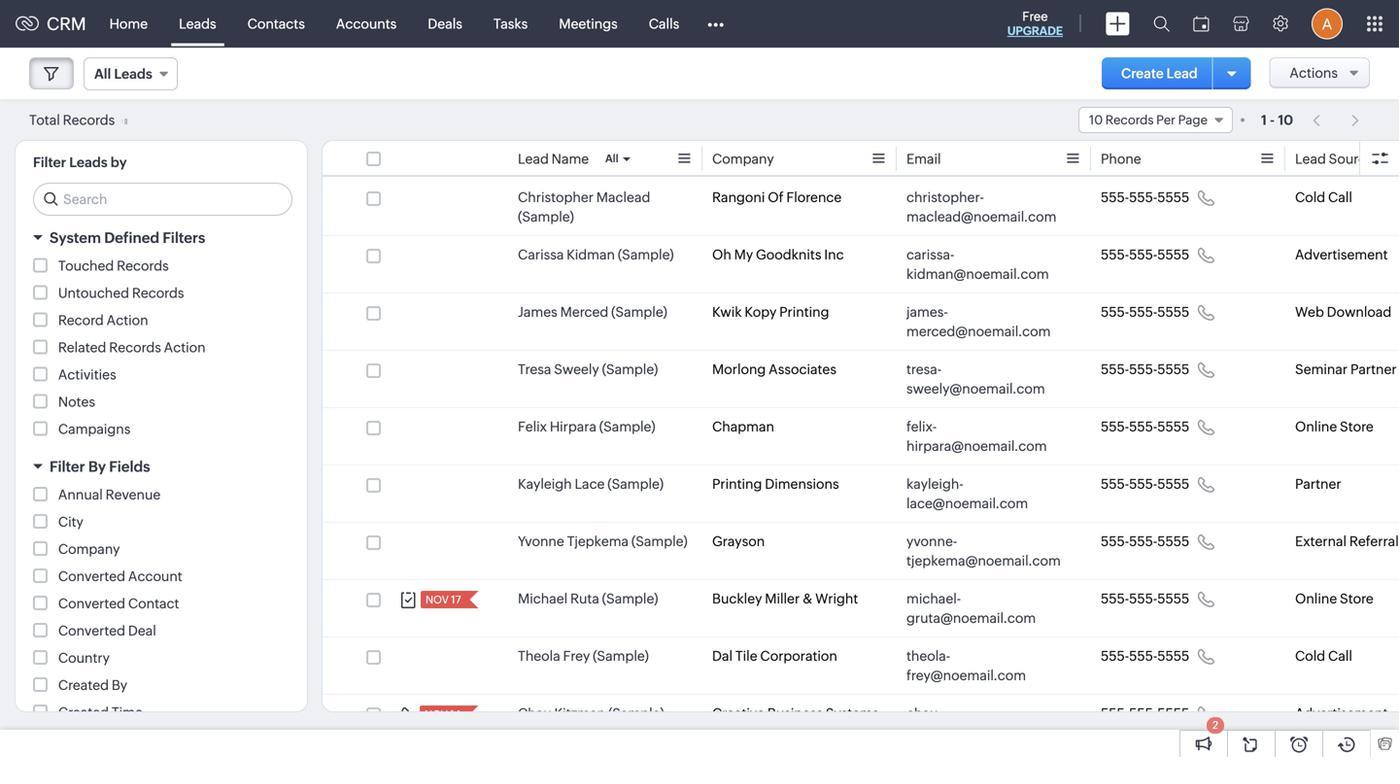 Task type: locate. For each thing, give the bounding box(es) containing it.
555-555-5555 for kayleigh- lace@noemail.com
[[1101, 476, 1190, 492]]

converted for converted deal
[[58, 623, 125, 639]]

printing right kopy
[[780, 304, 830, 320]]

2 created from the top
[[58, 705, 109, 720]]

(sample) inside christopher maclead (sample)
[[518, 209, 574, 225]]

florence
[[787, 190, 842, 205]]

online store down the external referral
[[1296, 591, 1374, 606]]

kayleigh- lace@noemail.com
[[907, 476, 1028, 511]]

kayleigh lace (sample)
[[518, 476, 664, 492]]

1 vertical spatial online
[[1296, 591, 1338, 606]]

3 converted from the top
[[58, 623, 125, 639]]

online store down seminar partner
[[1296, 419, 1374, 434]]

0 vertical spatial by
[[88, 458, 106, 475]]

0 horizontal spatial printing
[[712, 476, 762, 492]]

partner up external
[[1296, 476, 1342, 492]]

accounts
[[336, 16, 397, 32]]

(sample) right tjepkema
[[632, 534, 688, 549]]

1 vertical spatial cold call
[[1296, 648, 1353, 664]]

chau- kitzman@noemail.com
[[907, 706, 1052, 741]]

untouched
[[58, 285, 129, 301]]

all up maclead
[[606, 153, 619, 165]]

0 vertical spatial converted
[[58, 569, 125, 584]]

tresa
[[518, 362, 551, 377]]

tile
[[736, 648, 758, 664]]

10 right - at the right top of the page
[[1278, 112, 1294, 128]]

online for michael- gruta@noemail.com
[[1296, 591, 1338, 606]]

cold for christopher- maclead@noemail.com
[[1296, 190, 1326, 205]]

yvonne- tjepkema@noemail.com
[[907, 534, 1061, 569]]

0 vertical spatial action
[[107, 312, 148, 328]]

leads
[[179, 16, 216, 32], [114, 66, 152, 82], [69, 155, 108, 170]]

action down untouched records
[[164, 340, 206, 355]]

online down external
[[1296, 591, 1338, 606]]

0 vertical spatial leads
[[179, 16, 216, 32]]

christopher maclead (sample) link
[[518, 188, 693, 226]]

1 horizontal spatial printing
[[780, 304, 830, 320]]

advertisement for chau- kitzman@noemail.com
[[1296, 706, 1388, 721]]

1 vertical spatial call
[[1329, 648, 1353, 664]]

(sample) for carissa kidman (sample)
[[618, 247, 674, 262]]

leads inside all leads field
[[114, 66, 152, 82]]

5555 for kayleigh- lace@noemail.com
[[1158, 476, 1190, 492]]

lead right create
[[1167, 66, 1198, 81]]

yvonne tjepkema (sample)
[[518, 534, 688, 549]]

kidman
[[567, 247, 615, 262]]

records left loading image
[[63, 112, 115, 128]]

nov for michael
[[426, 594, 449, 606]]

(sample) for kayleigh lace (sample)
[[608, 476, 664, 492]]

tjepkema@noemail.com
[[907, 553, 1061, 569]]

contacts
[[247, 16, 305, 32]]

1 vertical spatial nov
[[425, 709, 448, 721]]

555-555-5555 for michael- gruta@noemail.com
[[1101, 591, 1190, 606]]

2 call from the top
[[1329, 648, 1353, 664]]

1 online from the top
[[1296, 419, 1338, 434]]

lead for lead name
[[518, 151, 549, 167]]

6 5555 from the top
[[1158, 476, 1190, 492]]

1 vertical spatial all
[[606, 153, 619, 165]]

2 store from the top
[[1340, 591, 1374, 606]]

555-555-5555 for yvonne- tjepkema@noemail.com
[[1101, 534, 1190, 549]]

converted up converted deal
[[58, 596, 125, 611]]

kopy
[[745, 304, 777, 320]]

1 555-555-5555 from the top
[[1101, 190, 1190, 205]]

lead left source
[[1296, 151, 1327, 167]]

0 vertical spatial company
[[712, 151, 774, 167]]

nov 14 link
[[420, 706, 463, 723]]

5 5555 from the top
[[1158, 419, 1190, 434]]

(sample) for james merced (sample)
[[611, 304, 668, 320]]

filter up annual on the left of page
[[50, 458, 85, 475]]

9 555-555-5555 from the top
[[1101, 648, 1190, 664]]

2 vertical spatial converted
[[58, 623, 125, 639]]

defined
[[104, 229, 159, 246]]

7 5555 from the top
[[1158, 534, 1190, 549]]

0 horizontal spatial 10
[[1089, 113, 1103, 127]]

carissa- kidman@noemail.com link
[[907, 245, 1062, 284]]

1 store from the top
[[1340, 419, 1374, 434]]

Search text field
[[34, 184, 292, 215]]

by
[[111, 155, 127, 170]]

kayleigh lace (sample) link
[[518, 474, 664, 494]]

lead left name
[[518, 151, 549, 167]]

filter by fields button
[[16, 450, 307, 484]]

online down seminar
[[1296, 419, 1338, 434]]

2 vertical spatial leads
[[69, 155, 108, 170]]

0 vertical spatial cold
[[1296, 190, 1326, 205]]

partner right seminar
[[1351, 362, 1397, 377]]

2 online from the top
[[1296, 591, 1338, 606]]

dimensions
[[765, 476, 839, 492]]

filters
[[163, 229, 205, 246]]

8 555-555-5555 from the top
[[1101, 591, 1190, 606]]

0 vertical spatial advertisement
[[1296, 247, 1388, 262]]

carissa kidman (sample) link
[[518, 245, 674, 264]]

(sample) right kidman
[[618, 247, 674, 262]]

1 online store from the top
[[1296, 419, 1374, 434]]

1 horizontal spatial by
[[112, 677, 127, 693]]

printing up "grayson"
[[712, 476, 762, 492]]

0 vertical spatial cold call
[[1296, 190, 1353, 205]]

kayleigh-
[[907, 476, 964, 492]]

create lead
[[1122, 66, 1198, 81]]

2 555-555-5555 from the top
[[1101, 247, 1190, 262]]

create menu element
[[1094, 0, 1142, 47]]

1 call from the top
[[1329, 190, 1353, 205]]

all for all leads
[[94, 66, 111, 82]]

corporation
[[760, 648, 838, 664]]

(sample) right hirpara
[[599, 419, 656, 434]]

kitzman@noemail.com
[[907, 725, 1052, 741]]

created down country
[[58, 677, 109, 693]]

by inside dropdown button
[[88, 458, 106, 475]]

web download
[[1296, 304, 1392, 320]]

filter down total
[[33, 155, 66, 170]]

store down seminar partner
[[1340, 419, 1374, 434]]

0 horizontal spatial company
[[58, 541, 120, 557]]

leads up loading image
[[114, 66, 152, 82]]

filter for filter by fields
[[50, 458, 85, 475]]

store for felix- hirpara@noemail.com
[[1340, 419, 1374, 434]]

nov left 17
[[426, 594, 449, 606]]

0 vertical spatial online store
[[1296, 419, 1374, 434]]

0 horizontal spatial leads
[[69, 155, 108, 170]]

4 5555 from the top
[[1158, 362, 1190, 377]]

1 vertical spatial company
[[58, 541, 120, 557]]

all up total records
[[94, 66, 111, 82]]

(sample) right frey
[[593, 648, 649, 664]]

theola- frey@noemail.com
[[907, 648, 1026, 683]]

company
[[712, 151, 774, 167], [58, 541, 120, 557]]

cold call
[[1296, 190, 1353, 205], [1296, 648, 1353, 664]]

cold call for theola- frey@noemail.com
[[1296, 648, 1353, 664]]

0 vertical spatial partner
[[1351, 362, 1397, 377]]

nov inside nov 14 link
[[425, 709, 448, 721]]

home link
[[94, 0, 163, 47]]

0 vertical spatial nov
[[426, 594, 449, 606]]

2 horizontal spatial lead
[[1296, 151, 1327, 167]]

0 horizontal spatial lead
[[518, 151, 549, 167]]

1 vertical spatial action
[[164, 340, 206, 355]]

(sample) right ruta in the bottom left of the page
[[602, 591, 658, 606]]

10 555-555-5555 from the top
[[1101, 706, 1190, 721]]

2 advertisement from the top
[[1296, 706, 1388, 721]]

free
[[1023, 9, 1048, 24]]

1 horizontal spatial leads
[[114, 66, 152, 82]]

lace
[[575, 476, 605, 492]]

8 5555 from the top
[[1158, 591, 1190, 606]]

seminar
[[1296, 362, 1348, 377]]

james-
[[907, 304, 948, 320]]

1 horizontal spatial partner
[[1351, 362, 1397, 377]]

navigation
[[1303, 106, 1370, 134]]

lead source
[[1296, 151, 1374, 167]]

create menu image
[[1106, 12, 1130, 35]]

(sample) right sweely
[[602, 362, 658, 377]]

(sample) right kitzman
[[608, 706, 664, 721]]

1 advertisement from the top
[[1296, 247, 1388, 262]]

crm
[[47, 14, 86, 34]]

14
[[450, 709, 461, 721]]

records down touched records
[[132, 285, 184, 301]]

converted for converted contact
[[58, 596, 125, 611]]

records down 'defined'
[[117, 258, 169, 274]]

0 vertical spatial call
[[1329, 190, 1353, 205]]

by up annual revenue
[[88, 458, 106, 475]]

2 horizontal spatial leads
[[179, 16, 216, 32]]

created down created by
[[58, 705, 109, 720]]

4 555-555-5555 from the top
[[1101, 362, 1190, 377]]

records down record action
[[109, 340, 161, 355]]

business
[[768, 706, 823, 721]]

1 horizontal spatial all
[[606, 153, 619, 165]]

leads for all leads
[[114, 66, 152, 82]]

campaigns
[[58, 421, 131, 437]]

7 555-555-5555 from the top
[[1101, 534, 1190, 549]]

9 5555 from the top
[[1158, 648, 1190, 664]]

2 5555 from the top
[[1158, 247, 1190, 262]]

2 online store from the top
[[1296, 591, 1374, 606]]

5555 for felix- hirpara@noemail.com
[[1158, 419, 1190, 434]]

1 horizontal spatial lead
[[1167, 66, 1198, 81]]

created for created time
[[58, 705, 109, 720]]

carissa
[[518, 247, 564, 262]]

0 vertical spatial created
[[58, 677, 109, 693]]

leads left the by
[[69, 155, 108, 170]]

by for filter
[[88, 458, 106, 475]]

company down city in the bottom of the page
[[58, 541, 120, 557]]

converted up converted contact
[[58, 569, 125, 584]]

records for 10
[[1106, 113, 1154, 127]]

all inside field
[[94, 66, 111, 82]]

2 converted from the top
[[58, 596, 125, 611]]

555-555-5555
[[1101, 190, 1190, 205], [1101, 247, 1190, 262], [1101, 304, 1190, 320], [1101, 362, 1190, 377], [1101, 419, 1190, 434], [1101, 476, 1190, 492], [1101, 534, 1190, 549], [1101, 591, 1190, 606], [1101, 648, 1190, 664], [1101, 706, 1190, 721]]

0 vertical spatial all
[[94, 66, 111, 82]]

&
[[803, 591, 813, 606]]

5 555-555-5555 from the top
[[1101, 419, 1190, 434]]

1 vertical spatial by
[[112, 677, 127, 693]]

5555 for tresa- sweely@noemail.com
[[1158, 362, 1190, 377]]

5555 for yvonne- tjepkema@noemail.com
[[1158, 534, 1190, 549]]

1 vertical spatial converted
[[58, 596, 125, 611]]

(sample) for felix hirpara (sample)
[[599, 419, 656, 434]]

row group
[[323, 179, 1400, 752]]

online for felix- hirpara@noemail.com
[[1296, 419, 1338, 434]]

printing
[[780, 304, 830, 320], [712, 476, 762, 492]]

tasks
[[494, 16, 528, 32]]

1 vertical spatial online store
[[1296, 591, 1374, 606]]

kwik
[[712, 304, 742, 320]]

online store
[[1296, 419, 1374, 434], [1296, 591, 1374, 606]]

1 vertical spatial created
[[58, 705, 109, 720]]

company up rangoni
[[712, 151, 774, 167]]

rangoni of florence
[[712, 190, 842, 205]]

tresa-
[[907, 362, 942, 377]]

record
[[58, 312, 104, 328]]

search image
[[1154, 16, 1170, 32]]

1 vertical spatial filter
[[50, 458, 85, 475]]

store for michael- gruta@noemail.com
[[1340, 591, 1374, 606]]

filter leads by
[[33, 155, 127, 170]]

1 vertical spatial cold
[[1296, 648, 1326, 664]]

records for total
[[63, 112, 115, 128]]

advertisement
[[1296, 247, 1388, 262], [1296, 706, 1388, 721]]

cold for theola- frey@noemail.com
[[1296, 648, 1326, 664]]

deal
[[128, 623, 156, 639]]

(sample) for yvonne tjepkema (sample)
[[632, 534, 688, 549]]

1 converted from the top
[[58, 569, 125, 584]]

records inside field
[[1106, 113, 1154, 127]]

sweely
[[554, 362, 599, 377]]

morlong
[[712, 362, 766, 377]]

0 vertical spatial online
[[1296, 419, 1338, 434]]

0 vertical spatial store
[[1340, 419, 1374, 434]]

0 horizontal spatial all
[[94, 66, 111, 82]]

calls link
[[633, 0, 695, 47]]

chau- kitzman@noemail.com link
[[907, 704, 1062, 743]]

nov for chau
[[425, 709, 448, 721]]

phone
[[1101, 151, 1142, 167]]

(sample) down christopher
[[518, 209, 574, 225]]

leads right home
[[179, 16, 216, 32]]

0 vertical spatial printing
[[780, 304, 830, 320]]

10 5555 from the top
[[1158, 706, 1190, 721]]

10 records per page
[[1089, 113, 1208, 127]]

1
[[1262, 112, 1267, 128]]

1 horizontal spatial company
[[712, 151, 774, 167]]

cold
[[1296, 190, 1326, 205], [1296, 648, 1326, 664]]

cold call for christopher- maclead@noemail.com
[[1296, 190, 1353, 205]]

0 horizontal spatial by
[[88, 458, 106, 475]]

2 cold call from the top
[[1296, 648, 1353, 664]]

by up time
[[112, 677, 127, 693]]

michael- gruta@noemail.com link
[[907, 589, 1062, 628]]

1 vertical spatial store
[[1340, 591, 1374, 606]]

miller
[[765, 591, 800, 606]]

nov inside the nov 17 link
[[426, 594, 449, 606]]

3 555-555-5555 from the top
[[1101, 304, 1190, 320]]

create lead button
[[1102, 57, 1218, 89]]

0 vertical spatial filter
[[33, 155, 66, 170]]

download
[[1327, 304, 1392, 320]]

(sample) right lace
[[608, 476, 664, 492]]

james
[[518, 304, 558, 320]]

store down the external referral
[[1340, 591, 1374, 606]]

1 cold call from the top
[[1296, 190, 1353, 205]]

deals link
[[412, 0, 478, 47]]

2 cold from the top
[[1296, 648, 1326, 664]]

0 horizontal spatial partner
[[1296, 476, 1342, 492]]

1 vertical spatial advertisement
[[1296, 706, 1388, 721]]

calendar image
[[1194, 16, 1210, 32]]

(sample) for michael ruta (sample)
[[602, 591, 658, 606]]

of
[[768, 190, 784, 205]]

3 5555 from the top
[[1158, 304, 1190, 320]]

nov left 14
[[425, 709, 448, 721]]

1 5555 from the top
[[1158, 190, 1190, 205]]

carissa kidman (sample)
[[518, 247, 674, 262]]

sweely@noemail.com
[[907, 381, 1045, 397]]

Other Modules field
[[695, 8, 737, 39]]

10 up phone
[[1089, 113, 1103, 127]]

filter inside dropdown button
[[50, 458, 85, 475]]

kayleigh
[[518, 476, 572, 492]]

1 cold from the top
[[1296, 190, 1326, 205]]

6 555-555-5555 from the top
[[1101, 476, 1190, 492]]

inc
[[824, 247, 844, 262]]

(sample) right "merced"
[[611, 304, 668, 320]]

loading image
[[118, 118, 127, 125]]

555-555-5555 for christopher- maclead@noemail.com
[[1101, 190, 1190, 205]]

untouched records
[[58, 285, 184, 301]]

action up related records action
[[107, 312, 148, 328]]

records left per
[[1106, 113, 1154, 127]]

1 created from the top
[[58, 677, 109, 693]]

yvonne- tjepkema@noemail.com link
[[907, 532, 1062, 571]]

accounts link
[[321, 0, 412, 47]]

converted up country
[[58, 623, 125, 639]]

1 vertical spatial leads
[[114, 66, 152, 82]]



Task type: describe. For each thing, give the bounding box(es) containing it.
online store for michael- gruta@noemail.com
[[1296, 591, 1374, 606]]

activities
[[58, 367, 116, 382]]

contacts link
[[232, 0, 321, 47]]

profile image
[[1312, 8, 1343, 39]]

country
[[58, 650, 110, 666]]

converted contact
[[58, 596, 179, 611]]

actions
[[1290, 65, 1338, 81]]

tasks link
[[478, 0, 544, 47]]

page
[[1179, 113, 1208, 127]]

created by
[[58, 677, 127, 693]]

felix-
[[907, 419, 937, 434]]

theola frey (sample)
[[518, 648, 649, 664]]

(sample) for theola frey (sample)
[[593, 648, 649, 664]]

1 - 10
[[1262, 112, 1294, 128]]

rangoni
[[712, 190, 765, 205]]

dal
[[712, 648, 733, 664]]

michael ruta (sample) link
[[518, 589, 658, 608]]

time
[[112, 705, 143, 720]]

5555 for james- merced@noemail.com
[[1158, 304, 1190, 320]]

converted for converted account
[[58, 569, 125, 584]]

referral
[[1350, 534, 1399, 549]]

felix- hirpara@noemail.com link
[[907, 417, 1062, 456]]

christopher-
[[907, 190, 984, 205]]

All Leads field
[[84, 57, 178, 90]]

555-555-5555 for felix- hirpara@noemail.com
[[1101, 419, 1190, 434]]

leads inside leads link
[[179, 16, 216, 32]]

email
[[907, 151, 941, 167]]

-
[[1270, 112, 1275, 128]]

filter by fields
[[50, 458, 150, 475]]

call for theola- frey@noemail.com
[[1329, 648, 1353, 664]]

555-555-5555 for chau- kitzman@noemail.com
[[1101, 706, 1190, 721]]

create
[[1122, 66, 1164, 81]]

theola
[[518, 648, 561, 664]]

1 horizontal spatial 10
[[1278, 112, 1294, 128]]

5555 for michael- gruta@noemail.com
[[1158, 591, 1190, 606]]

hirpara@noemail.com
[[907, 438, 1047, 454]]

felix hirpara (sample)
[[518, 419, 656, 434]]

associates
[[769, 362, 837, 377]]

calls
[[649, 16, 680, 32]]

free upgrade
[[1008, 9, 1063, 37]]

frey
[[563, 648, 590, 664]]

printing dimensions
[[712, 476, 839, 492]]

tresa- sweely@noemail.com link
[[907, 360, 1062, 398]]

system defined filters button
[[16, 221, 307, 255]]

goodknits
[[756, 247, 822, 262]]

all for all
[[606, 153, 619, 165]]

tresa- sweely@noemail.com
[[907, 362, 1045, 397]]

felix- hirpara@noemail.com
[[907, 419, 1047, 454]]

kwik kopy printing
[[712, 304, 830, 320]]

total
[[29, 112, 60, 128]]

records for touched
[[117, 258, 169, 274]]

1 vertical spatial partner
[[1296, 476, 1342, 492]]

touched records
[[58, 258, 169, 274]]

5555 for carissa- kidman@noemail.com
[[1158, 247, 1190, 262]]

call for christopher- maclead@noemail.com
[[1329, 190, 1353, 205]]

creative business systems
[[712, 706, 879, 721]]

lead for lead source
[[1296, 151, 1327, 167]]

tresa sweely (sample) link
[[518, 360, 658, 379]]

(sample) for christopher maclead (sample)
[[518, 209, 574, 225]]

5555 for christopher- maclead@noemail.com
[[1158, 190, 1190, 205]]

search element
[[1142, 0, 1182, 48]]

filter for filter leads by
[[33, 155, 66, 170]]

nov 14
[[425, 709, 461, 721]]

source
[[1329, 151, 1374, 167]]

morlong associates
[[712, 362, 837, 377]]

profile element
[[1300, 0, 1355, 47]]

online store for felix- hirpara@noemail.com
[[1296, 419, 1374, 434]]

dal tile corporation
[[712, 648, 838, 664]]

converted deal
[[58, 623, 156, 639]]

seminar partner
[[1296, 362, 1397, 377]]

(sample) for chau kitzman (sample)
[[608, 706, 664, 721]]

0 horizontal spatial action
[[107, 312, 148, 328]]

555-555-5555 for theola- frey@noemail.com
[[1101, 648, 1190, 664]]

(sample) for tresa sweely (sample)
[[602, 362, 658, 377]]

records for related
[[109, 340, 161, 355]]

nov 17 link
[[421, 591, 463, 608]]

kayleigh- lace@noemail.com link
[[907, 474, 1062, 513]]

kidman@noemail.com
[[907, 266, 1049, 282]]

10 Records Per Page field
[[1079, 107, 1233, 133]]

maclead
[[597, 190, 651, 205]]

10 inside field
[[1089, 113, 1103, 127]]

theola frey (sample) link
[[518, 646, 649, 666]]

kitzman
[[554, 706, 606, 721]]

merced
[[560, 304, 609, 320]]

tjepkema
[[567, 534, 629, 549]]

555-555-5555 for carissa- kidman@noemail.com
[[1101, 247, 1190, 262]]

chapman
[[712, 419, 775, 434]]

name
[[552, 151, 589, 167]]

chau-
[[907, 706, 942, 721]]

5555 for theola- frey@noemail.com
[[1158, 648, 1190, 664]]

by for created
[[112, 677, 127, 693]]

leads link
[[163, 0, 232, 47]]

frey@noemail.com
[[907, 668, 1026, 683]]

created for created by
[[58, 677, 109, 693]]

buckley
[[712, 591, 762, 606]]

converted account
[[58, 569, 182, 584]]

1 horizontal spatial action
[[164, 340, 206, 355]]

upgrade
[[1008, 24, 1063, 37]]

system
[[50, 229, 101, 246]]

maclead@noemail.com
[[907, 209, 1057, 225]]

touched
[[58, 258, 114, 274]]

james merced (sample)
[[518, 304, 668, 320]]

theola-
[[907, 648, 951, 664]]

city
[[58, 514, 83, 530]]

annual
[[58, 487, 103, 502]]

michael- gruta@noemail.com
[[907, 591, 1036, 626]]

lead inside button
[[1167, 66, 1198, 81]]

home
[[109, 16, 148, 32]]

carissa-
[[907, 247, 955, 262]]

all leads
[[94, 66, 152, 82]]

oh my goodknits inc
[[712, 247, 844, 262]]

chau
[[518, 706, 552, 721]]

5555 for chau- kitzman@noemail.com
[[1158, 706, 1190, 721]]

2
[[1213, 719, 1219, 731]]

records for untouched
[[132, 285, 184, 301]]

row group containing christopher maclead (sample)
[[323, 179, 1400, 752]]

leads for filter leads by
[[69, 155, 108, 170]]

555-555-5555 for tresa- sweely@noemail.com
[[1101, 362, 1190, 377]]

james- merced@noemail.com
[[907, 304, 1051, 339]]

advertisement for carissa- kidman@noemail.com
[[1296, 247, 1388, 262]]

record action
[[58, 312, 148, 328]]

related
[[58, 340, 106, 355]]

1 vertical spatial printing
[[712, 476, 762, 492]]

555-555-5555 for james- merced@noemail.com
[[1101, 304, 1190, 320]]



Task type: vqa. For each thing, say whether or not it's contained in the screenshot.


